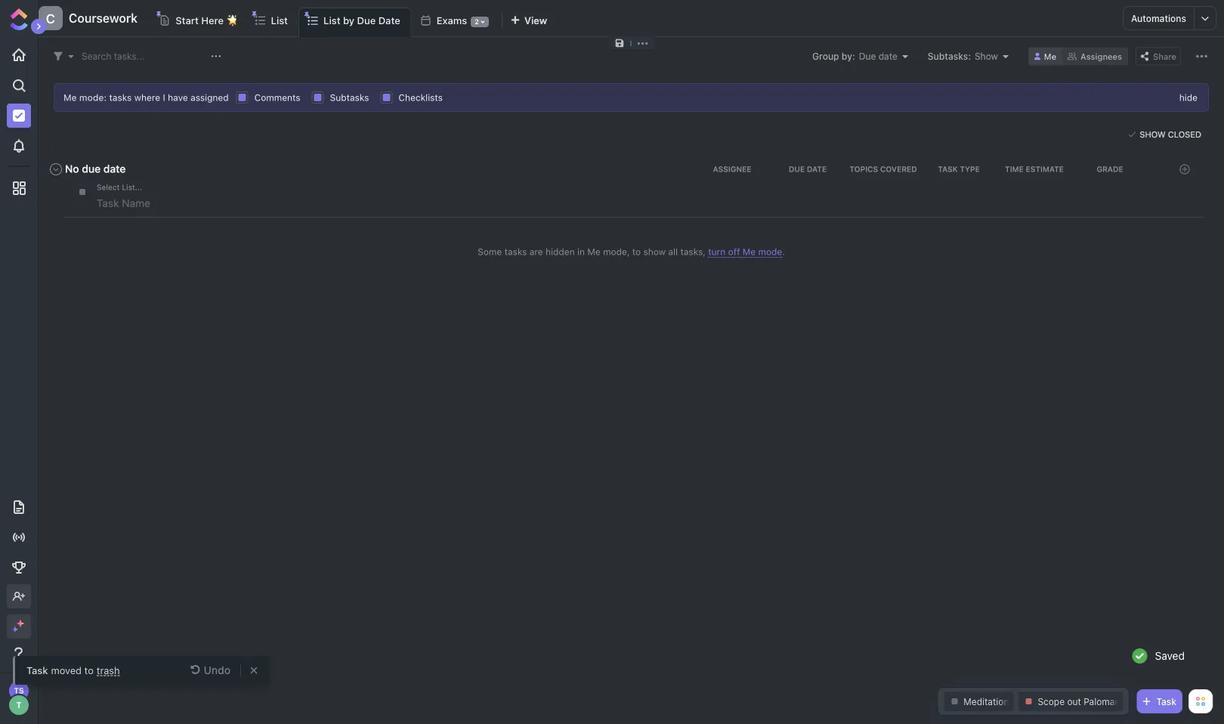 Task type: locate. For each thing, give the bounding box(es) containing it.
1 horizontal spatial task
[[938, 165, 958, 173]]

due for date
[[859, 51, 876, 62]]

mode,
[[603, 246, 630, 257]]

me inside button
[[1045, 52, 1057, 62]]

search
[[82, 51, 111, 62]]

1 horizontal spatial due
[[789, 165, 805, 173]]

task
[[938, 165, 958, 173], [26, 665, 48, 676], [1157, 696, 1177, 707]]

some tasks are hidden in me mode, to show all tasks, turn off me mode .
[[478, 246, 785, 257]]

are
[[530, 246, 543, 257]]

task down saved
[[1157, 696, 1177, 707]]

share button
[[1136, 47, 1182, 65]]

grade button
[[1074, 165, 1150, 173]]

estimate
[[1026, 165, 1064, 173]]

1 horizontal spatial list
[[324, 15, 341, 26]]

grade
[[1097, 165, 1124, 173]]

show right subtasks:
[[975, 51, 998, 62]]

2 horizontal spatial date
[[879, 51, 898, 62]]

saved
[[1155, 650, 1185, 662]]

me
[[1045, 52, 1057, 62], [64, 92, 77, 103], [588, 246, 601, 257], [743, 246, 756, 257]]

1 vertical spatial task
[[26, 665, 48, 676]]

off
[[728, 246, 740, 257]]

0 horizontal spatial task
[[26, 665, 48, 676]]

due right assignee dropdown button
[[789, 165, 805, 173]]

me right in
[[588, 246, 601, 257]]

mode
[[759, 246, 783, 257]]

date left topics
[[807, 165, 827, 173]]

start here 🌟 link
[[176, 8, 242, 36]]

date right "by:"
[[879, 51, 898, 62]]

2
[[475, 18, 479, 26]]

2 list from the left
[[324, 15, 341, 26]]

subtasks: show
[[928, 51, 998, 62]]

tasks
[[109, 92, 132, 103], [505, 246, 527, 257]]

hide
[[1180, 92, 1198, 103]]

hidden
[[546, 246, 575, 257]]

coursework
[[69, 11, 138, 25]]

me left mode:
[[64, 92, 77, 103]]

search tasks...
[[82, 51, 145, 62]]

Search tasks... text field
[[82, 46, 207, 67]]

automations button
[[1124, 7, 1194, 29]]

due for date
[[357, 15, 376, 26]]

task for type
[[938, 165, 958, 173]]

1 vertical spatial show
[[1140, 130, 1166, 139]]

task left type at right top
[[938, 165, 958, 173]]

show left closed on the right of page
[[1140, 130, 1166, 139]]

ts
[[14, 686, 24, 695]]

type
[[960, 165, 980, 173]]

tasks left where
[[109, 92, 132, 103]]

1 vertical spatial tasks
[[505, 246, 527, 257]]

2 vertical spatial task
[[1157, 696, 1177, 707]]

turn off me mode link
[[708, 246, 783, 258]]

0 vertical spatial to
[[633, 246, 641, 257]]

.
[[783, 246, 785, 257]]

list by due date link
[[324, 8, 406, 36]]

1 horizontal spatial tasks
[[505, 246, 527, 257]]

subtasks:
[[928, 51, 971, 62]]

date up 'select list...'
[[103, 163, 126, 175]]

assignees button
[[1063, 47, 1129, 65]]

0 vertical spatial due
[[357, 15, 376, 26]]

start here 🌟
[[176, 14, 236, 26]]

to
[[633, 246, 641, 257], [84, 665, 94, 676]]

list for list by due date
[[324, 15, 341, 26]]

0 vertical spatial show
[[975, 51, 998, 62]]

1 list from the left
[[271, 14, 288, 26]]

task type button
[[923, 165, 999, 173]]

checklists
[[399, 92, 443, 103]]

due
[[357, 15, 376, 26], [859, 51, 876, 62], [789, 165, 805, 173]]

assignee button
[[696, 165, 772, 173]]

assignees
[[1081, 52, 1123, 62]]

tasks left are
[[505, 246, 527, 257]]

group
[[813, 51, 840, 62]]

2 horizontal spatial task
[[1157, 696, 1177, 707]]

list left by
[[324, 15, 341, 26]]

topics
[[850, 165, 879, 173]]

list
[[271, 14, 288, 26], [324, 15, 341, 26]]

task left moved
[[26, 665, 48, 676]]

view settings element
[[1193, 47, 1212, 66]]

assignee
[[713, 165, 752, 173]]

1 vertical spatial due
[[859, 51, 876, 62]]

0 horizontal spatial tasks
[[109, 92, 132, 103]]

to left show
[[633, 246, 641, 257]]

by:
[[842, 51, 856, 62]]

1 vertical spatial to
[[84, 665, 94, 676]]

to left trash link
[[84, 665, 94, 676]]

all
[[669, 246, 678, 257]]

due right by
[[357, 15, 376, 26]]

coursework button
[[63, 2, 138, 35]]

assigned
[[191, 92, 229, 103]]

show inside show closed button
[[1140, 130, 1166, 139]]

group by: due date
[[813, 51, 898, 62]]

sparkle svg 1 image
[[17, 620, 24, 627]]

me left 'assignees' button
[[1045, 52, 1057, 62]]

1 horizontal spatial date
[[807, 165, 827, 173]]

due right "by:"
[[859, 51, 876, 62]]

have
[[168, 92, 188, 103]]

0 horizontal spatial list
[[271, 14, 288, 26]]

Task Name text field
[[97, 190, 1205, 217]]

1 horizontal spatial show
[[1140, 130, 1166, 139]]

show closed
[[1140, 130, 1202, 139]]

2 horizontal spatial due
[[859, 51, 876, 62]]

0 horizontal spatial show
[[975, 51, 998, 62]]

list right 🌟
[[271, 14, 288, 26]]

date
[[379, 15, 400, 26]]

select list... button
[[97, 183, 1205, 192]]

show
[[975, 51, 998, 62], [1140, 130, 1166, 139]]

mode:
[[79, 92, 107, 103]]

0 vertical spatial task
[[938, 165, 958, 173]]

date
[[879, 51, 898, 62], [103, 163, 126, 175], [807, 165, 827, 173]]

due date
[[789, 165, 827, 173]]

ts t
[[14, 686, 24, 710]]

0 horizontal spatial due
[[357, 15, 376, 26]]

me button
[[1029, 47, 1063, 65]]



Task type: describe. For each thing, give the bounding box(es) containing it.
in
[[578, 246, 585, 257]]

here
[[201, 14, 224, 26]]

covered
[[881, 165, 917, 173]]

due date button
[[772, 165, 847, 173]]

comments
[[254, 92, 301, 103]]

list link
[[271, 8, 294, 36]]

task moved to trash
[[26, 665, 120, 676]]

2 button
[[467, 12, 493, 32]]

show closed button
[[1125, 127, 1206, 142]]

start
[[176, 14, 199, 26]]

some
[[478, 246, 502, 257]]

trash link
[[97, 665, 120, 676]]

0 vertical spatial tasks
[[109, 92, 132, 103]]

me mode: tasks where i have assigned
[[64, 92, 229, 103]]

time estimate
[[1005, 165, 1064, 173]]

0 horizontal spatial to
[[84, 665, 94, 676]]

list for list
[[271, 14, 288, 26]]

me right off
[[743, 246, 756, 257]]

select
[[97, 183, 120, 192]]

2 vertical spatial due
[[789, 165, 805, 173]]

exams link
[[437, 8, 467, 36]]

task for moved
[[26, 665, 48, 676]]

time estimate button
[[999, 165, 1074, 173]]

trash
[[97, 665, 120, 676]]

topics covered
[[850, 165, 917, 173]]

time
[[1005, 165, 1024, 173]]

exams
[[437, 14, 467, 26]]

automations
[[1132, 13, 1187, 23]]

no
[[65, 163, 79, 175]]

where
[[134, 92, 160, 103]]

topics covered button
[[847, 165, 923, 173]]

select list...
[[97, 183, 142, 192]]

share
[[1154, 52, 1177, 62]]

view
[[525, 14, 547, 26]]

0 horizontal spatial date
[[103, 163, 126, 175]]

undo
[[204, 664, 231, 677]]

t
[[16, 700, 22, 710]]

turn
[[708, 246, 726, 257]]

list...
[[122, 183, 142, 192]]

no due date
[[65, 163, 126, 175]]

sparkle svg 2 image
[[12, 627, 18, 632]]

tasks,
[[681, 246, 706, 257]]

🌟
[[226, 14, 236, 26]]

moved
[[51, 665, 82, 676]]

task type
[[938, 165, 980, 173]]

by
[[343, 15, 355, 26]]

subtasks
[[330, 92, 369, 103]]

1 horizontal spatial to
[[633, 246, 641, 257]]

closed
[[1169, 130, 1202, 139]]

list by due date
[[324, 15, 400, 26]]

view settings image
[[1197, 51, 1208, 62]]

tasks...
[[114, 51, 145, 62]]

i
[[163, 92, 165, 103]]

show
[[644, 246, 666, 257]]

due
[[82, 163, 101, 175]]

view button
[[504, 8, 554, 37]]



Task type: vqa. For each thing, say whether or not it's contained in the screenshot.
Start Here 🌟 link
yes



